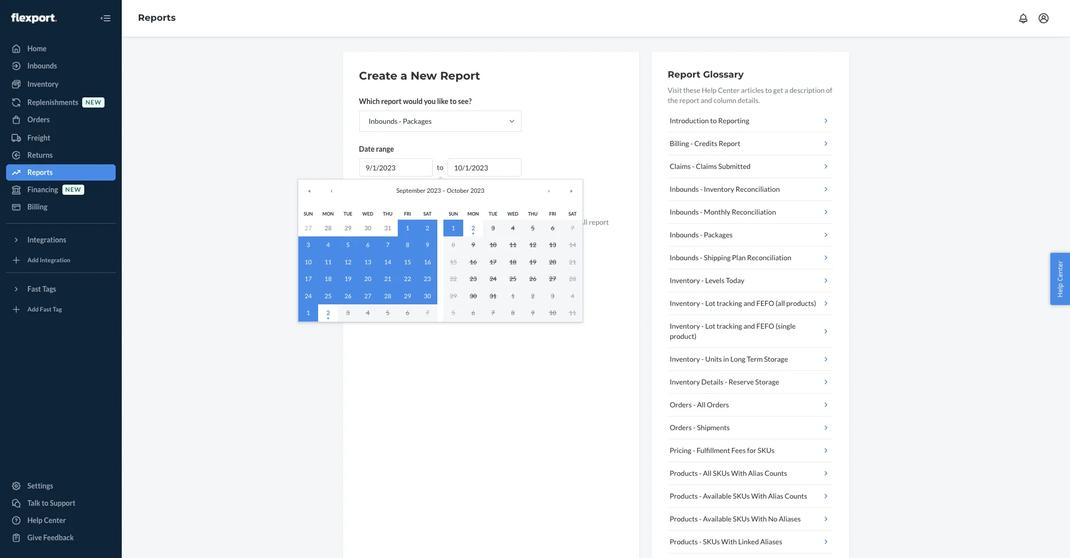 Task type: describe. For each thing, give the bounding box(es) containing it.
product)
[[670, 332, 697, 341]]

0 vertical spatial inbounds - packages
[[369, 117, 432, 125]]

talk to support button
[[6, 495, 116, 512]]

1 horizontal spatial 8 button
[[444, 237, 463, 254]]

sat for 2
[[424, 211, 432, 216]]

flexport logo image
[[11, 13, 57, 23]]

inventory for inventory - lot tracking and fefo (single product)
[[670, 322, 700, 330]]

2 for 2 button underneath september 25, 2023 'element'
[[326, 309, 330, 317]]

october 4, 2023 element for 4 "button" underneath september 27, 2023 element
[[366, 309, 370, 317]]

1 button up september 8, 2023 element
[[398, 220, 418, 237]]

1 horizontal spatial 9 button
[[463, 237, 483, 254]]

- down which report would you like to see?
[[399, 117, 402, 125]]

fast tags
[[27, 285, 56, 293]]

0 horizontal spatial 17 button
[[298, 271, 318, 288]]

saturday element for 2
[[424, 211, 432, 216]]

1 16 button from the left
[[418, 254, 438, 271]]

4 down september 27, 2023 element
[[366, 309, 370, 317]]

0 horizontal spatial 18 button
[[318, 271, 338, 288]]

inbounds for inbounds - shipping plan reconciliation button
[[670, 253, 699, 262]]

6 for the bottommost october 6, 2023 element
[[406, 309, 409, 317]]

october 5, 2023 element for 5 button on top of 'october 12, 2023' element
[[531, 224, 535, 232]]

4 down october 28, 2023 element
[[571, 292, 575, 300]]

0 horizontal spatial 27 button
[[298, 220, 318, 237]]

1 horizontal spatial 21 button
[[563, 254, 583, 271]]

9/1/2023
[[366, 163, 396, 172]]

29 for 'october 29, 2023' element
[[450, 292, 457, 300]]

october 8, 2023 element
[[452, 241, 455, 249]]

4 button up october 11, 2023 element
[[503, 220, 523, 237]]

support
[[50, 499, 75, 508]]

october 13, 2023 element
[[549, 241, 556, 249]]

fast inside fast tags dropdown button
[[27, 285, 41, 293]]

0 horizontal spatial 11 button
[[318, 254, 338, 271]]

august 30, 2023 element
[[364, 224, 372, 232]]

october 28, 2023 element
[[569, 275, 576, 283]]

- for inventory - units in long term storage button
[[702, 355, 704, 363]]

time
[[359, 228, 373, 237]]

products - all skus with alias counts button
[[668, 462, 833, 485]]

report inside it may take up to 2 hours for new information to be reflected in reports. all report time fields are in universal time (utc).
[[589, 218, 609, 226]]

aliases inside button
[[779, 515, 801, 523]]

available for products - available skus with no aliases
[[703, 515, 732, 523]]

november 8, 2023 element
[[511, 309, 515, 317]]

0 horizontal spatial help
[[27, 516, 43, 525]]

in inside button
[[724, 355, 729, 363]]

orders for orders - shipments
[[670, 423, 692, 432]]

create a new report
[[359, 69, 480, 83]]

inbounds down home
[[27, 61, 57, 70]]

october 2, 2023 element for 2 button above october 9, 2023 "element"
[[472, 224, 475, 232]]

orders - shipments button
[[668, 417, 833, 440]]

details
[[702, 378, 724, 386]]

settings link
[[6, 478, 116, 494]]

5 button down 'october 29, 2023' element
[[444, 305, 463, 322]]

› button
[[538, 180, 560, 202]]

6 for rightmost october 6, 2023 element
[[551, 224, 555, 232]]

introduction
[[670, 116, 709, 125]]

0 vertical spatial reports link
[[138, 12, 176, 23]]

- for the inventory - levels today button
[[702, 276, 704, 285]]

sunday element for 27
[[304, 211, 313, 216]]

november 3, 2023 element
[[551, 292, 555, 300]]

5 down 'october 29, 2023' element
[[452, 309, 455, 317]]

returns link
[[6, 147, 116, 163]]

alias for products - available skus with alias counts
[[768, 492, 784, 500]]

5 button up september 12, 2023 element
[[338, 237, 358, 254]]

2 23 button from the left
[[463, 271, 483, 288]]

10 for november 10, 2023 element
[[549, 309, 556, 317]]

6 for september 6, 2023 element
[[366, 241, 370, 249]]

reconciliation for inbounds - inventory reconciliation
[[736, 185, 780, 193]]

october 22, 2023 element
[[450, 275, 457, 283]]

- for the inventory - lot tracking and fefo (single product) button
[[702, 322, 704, 330]]

0 horizontal spatial 26 button
[[338, 288, 358, 305]]

1 vertical spatial storage
[[756, 378, 780, 386]]

3 button up october 10, 2023 element
[[483, 220, 503, 237]]

3 button down september 26, 2023 element
[[338, 305, 358, 322]]

›
[[548, 187, 550, 195]]

1 22 button from the left
[[398, 271, 418, 288]]

1 vertical spatial reports
[[27, 168, 53, 177]]

11 for september 11, 2023 element
[[325, 258, 332, 266]]

6 for november 6, 2023 element
[[472, 309, 475, 317]]

inventory - lot tracking and fefo (all products)
[[670, 299, 816, 308]]

1 vertical spatial in
[[404, 228, 410, 237]]

september 12, 2023 element
[[345, 258, 352, 266]]

1 horizontal spatial 26 button
[[523, 271, 543, 288]]

1 horizontal spatial 19 button
[[523, 254, 543, 271]]

add integration link
[[6, 252, 116, 268]]

september 18, 2023 element
[[325, 275, 332, 283]]

inventory for inventory - levels today
[[670, 276, 700, 285]]

center inside help center button
[[1056, 261, 1065, 282]]

22 for october 22, 2023 element at the left of page
[[450, 275, 457, 283]]

tracking for (all
[[717, 299, 742, 308]]

»
[[570, 187, 573, 195]]

submitted
[[719, 162, 751, 171]]

october 2, 2023 element for 2 button underneath september 25, 2023 'element'
[[326, 309, 330, 317]]

1 button up october 8, 2023 element
[[444, 220, 463, 237]]

skus for products - available skus with alias counts
[[733, 492, 750, 500]]

november 7, 2023 element
[[491, 309, 495, 317]]

reporting
[[718, 116, 750, 125]]

4 up october 11, 2023 element
[[511, 224, 515, 232]]

inbounds down the which
[[369, 117, 398, 125]]

november 6, 2023 element
[[472, 309, 475, 317]]

september 14, 2023 element
[[384, 258, 391, 266]]

1 horizontal spatial october 6, 2023 element
[[551, 224, 555, 232]]

november 2, 2023 element
[[531, 292, 535, 300]]

1 up november 8, 2023 element
[[511, 292, 515, 300]]

orders for orders
[[27, 115, 50, 124]]

august 28, 2023 element
[[325, 224, 332, 232]]

- for products - skus with linked aliases button
[[699, 538, 702, 546]]

1 horizontal spatial 10 button
[[483, 237, 503, 254]]

27 for september 27, 2023 element
[[364, 292, 372, 300]]

3 down october 27, 2023 element
[[551, 292, 555, 300]]

may
[[365, 218, 378, 226]]

4 up september 11, 2023 element
[[326, 241, 330, 249]]

2 horizontal spatial 11 button
[[563, 305, 583, 322]]

up
[[394, 218, 402, 226]]

27 for august 27, 2023 element
[[305, 224, 312, 232]]

1 horizontal spatial 14 button
[[563, 237, 583, 254]]

with inside button
[[722, 538, 737, 546]]

with for products - all skus with alias counts
[[731, 469, 747, 478]]

give
[[27, 533, 42, 542]]

october 15, 2023 element
[[450, 258, 457, 266]]

to right up
[[404, 218, 410, 226]]

24 for october 24, 2023 element
[[490, 275, 497, 283]]

freight link
[[6, 130, 116, 146]]

orders up shipments
[[707, 400, 729, 409]]

to inside button
[[711, 116, 717, 125]]

12 for 'october 12, 2023' element
[[529, 241, 537, 249]]

fefo for (single
[[757, 322, 775, 330]]

inventory for inventory - units in long term storage
[[670, 355, 700, 363]]

2 button up september 9, 2023 element
[[418, 220, 438, 237]]

create report button
[[359, 189, 421, 209]]

0 horizontal spatial 12 button
[[338, 254, 358, 271]]

16 for september 16, 2023 element
[[424, 258, 431, 266]]

0 horizontal spatial 21 button
[[378, 271, 398, 288]]

and for inventory - lot tracking and fefo (all products)
[[744, 299, 755, 308]]

september 22, 2023 element
[[404, 275, 411, 283]]

products - all skus with alias counts
[[670, 469, 787, 478]]

tue for 3
[[489, 211, 498, 216]]

products - available skus with alias counts
[[670, 492, 807, 500]]

products - available skus with no aliases
[[670, 515, 801, 523]]

0 horizontal spatial 25 button
[[318, 288, 338, 305]]

all inside it may take up to 2 hours for new information to be reflected in reports. all report time fields are in universal time (utc).
[[579, 218, 588, 226]]

21 for september 21, 2023 element
[[384, 275, 391, 283]]

tag
[[53, 306, 62, 313]]

4 button down september 27, 2023 element
[[358, 305, 378, 322]]

20 for october 20, 2023 element
[[549, 258, 556, 266]]

center inside the 'visit these help center articles to get a description of the report and column details.'
[[718, 86, 740, 94]]

1 horizontal spatial 30 button
[[418, 288, 438, 305]]

inbounds - inventory reconciliation button
[[668, 178, 833, 201]]

inventory link
[[6, 76, 116, 92]]

0 vertical spatial october 1, 2023 element
[[452, 224, 455, 232]]

like
[[437, 97, 449, 106]]

and inside the 'visit these help center articles to get a description of the report and column details.'
[[701, 96, 712, 105]]

3 button up november 10, 2023 element
[[543, 288, 563, 305]]

1 horizontal spatial 18 button
[[503, 254, 523, 271]]

inventory - units in long term storage button
[[668, 348, 833, 371]]

plan
[[732, 253, 746, 262]]

0 vertical spatial october 3, 2023 element
[[491, 224, 495, 232]]

october 19, 2023 element
[[529, 258, 537, 266]]

september 9, 2023 element
[[426, 241, 429, 249]]

inventory - lot tracking and fefo (single product)
[[670, 322, 796, 341]]

create report
[[368, 194, 412, 203]]

give feedback
[[27, 533, 74, 542]]

no
[[768, 515, 778, 523]]

31 for august 31, 2023 element
[[384, 224, 391, 232]]

0 horizontal spatial 10 button
[[298, 254, 318, 271]]

october 18, 2023 element
[[510, 258, 517, 266]]

2 horizontal spatial 28 button
[[563, 271, 583, 288]]

0 horizontal spatial 30 button
[[358, 220, 378, 237]]

0 horizontal spatial 31 button
[[378, 220, 398, 237]]

billing - credits report button
[[668, 132, 833, 155]]

0 horizontal spatial 8 button
[[398, 237, 418, 254]]

september 19, 2023 element
[[345, 275, 352, 283]]

to inside the 'visit these help center articles to get a description of the report and column details.'
[[766, 86, 772, 94]]

2 horizontal spatial 29 button
[[444, 288, 463, 305]]

to right like
[[450, 97, 457, 106]]

october 11, 2023 element
[[510, 241, 517, 249]]

0 horizontal spatial reports link
[[6, 164, 116, 181]]

0 horizontal spatial packages
[[403, 117, 432, 125]]

–
[[442, 187, 446, 195]]

12 for september 12, 2023 element
[[345, 258, 352, 266]]

2 for 2 button above october 9, 2023 "element"
[[472, 224, 475, 232]]

2 horizontal spatial 30 button
[[463, 288, 483, 305]]

reports.
[[553, 218, 578, 226]]

1 horizontal spatial 28 button
[[378, 288, 398, 305]]

pricing - fulfillment fees for skus button
[[668, 440, 833, 462]]

help center button
[[1051, 253, 1070, 305]]

report glossary
[[668, 69, 744, 80]]

2 22 button from the left
[[444, 271, 463, 288]]

0 vertical spatial in
[[546, 218, 552, 226]]

3 button up september 10, 2023 element
[[298, 237, 318, 254]]

2 button up the november 9, 2023 element
[[523, 288, 543, 305]]

1 2023 from the left
[[427, 187, 441, 195]]

1 horizontal spatial 12 button
[[523, 237, 543, 254]]

0 horizontal spatial october 3, 2023 element
[[346, 309, 350, 317]]

settings
[[27, 482, 53, 490]]

report for billing - credits report
[[719, 139, 741, 148]]

october 16, 2023 element
[[470, 258, 477, 266]]

report for create a new report
[[440, 69, 480, 83]]

products for products - available skus with no aliases
[[670, 515, 698, 523]]

- for inbounds - shipping plan reconciliation button
[[700, 253, 703, 262]]

all for products
[[703, 469, 712, 478]]

1 vertical spatial 31 button
[[483, 288, 503, 305]]

inbounds - packages button
[[668, 224, 833, 247]]

1 horizontal spatial 25 button
[[503, 271, 523, 288]]

4 button up november 11, 2023 element at the right bottom of the page
[[563, 288, 583, 305]]

25 for october 25, 2023 element at the left of the page
[[510, 275, 517, 283]]

help center inside button
[[1056, 261, 1065, 298]]

1 15 button from the left
[[398, 254, 418, 271]]

glossary
[[703, 69, 744, 80]]

products)
[[787, 299, 816, 308]]

30 for october 30, 2023 element
[[470, 292, 477, 300]]

august 31, 2023 element
[[384, 224, 391, 232]]

1 left (utc).
[[452, 224, 455, 232]]

4 button up september 11, 2023 element
[[318, 237, 338, 254]]

talk to support
[[27, 499, 75, 508]]

inbounds for inbounds - inventory reconciliation button
[[670, 185, 699, 193]]

1 horizontal spatial report
[[668, 69, 701, 80]]

which report would you like to see?
[[359, 97, 472, 106]]

5 up september 12, 2023 element
[[346, 241, 350, 249]]

center inside help center link
[[44, 516, 66, 525]]

october 31, 2023 element
[[490, 292, 497, 300]]

reflected
[[517, 218, 545, 226]]

orders link
[[6, 112, 116, 128]]

column
[[714, 96, 737, 105]]

packages inside button
[[704, 230, 733, 239]]

21 for october 21, 2023 element in the top of the page
[[569, 258, 576, 266]]

5 button up 'october 12, 2023' element
[[523, 220, 543, 237]]

skus inside button
[[703, 538, 720, 546]]

date range
[[359, 145, 394, 153]]

1 button down the 'september 24, 2023' element
[[298, 305, 318, 322]]

report left would
[[381, 97, 402, 106]]

1 right up
[[406, 224, 409, 232]]

- for inbounds - inventory reconciliation button
[[700, 185, 703, 193]]

september 30, 2023 element
[[424, 292, 431, 300]]

saturday element for 7
[[569, 211, 577, 216]]

0 horizontal spatial 9 button
[[418, 237, 438, 254]]

5 down september 28, 2023 "element"
[[386, 309, 390, 317]]

2 horizontal spatial 9 button
[[523, 305, 543, 322]]

5 button down september 28, 2023 "element"
[[378, 305, 398, 322]]

7 button up october 14, 2023 element
[[563, 220, 583, 237]]

october 29, 2023 element
[[450, 292, 457, 300]]

skus down 'orders - shipments' button
[[758, 446, 775, 455]]

‹ button
[[321, 180, 343, 202]]

october
[[447, 187, 469, 195]]

14 for october 14, 2023 element
[[569, 241, 576, 249]]

october 4, 2023 element for 4 "button" on top of october 11, 2023 element
[[511, 224, 515, 232]]

help inside the 'visit these help center articles to get a description of the report and column details.'
[[702, 86, 717, 94]]

1 horizontal spatial reports
[[138, 12, 176, 23]]

freight
[[27, 133, 50, 142]]

7 button up september 14, 2023 element
[[378, 237, 398, 254]]

0 horizontal spatial 29 button
[[338, 220, 358, 237]]

inbounds - shipping plan reconciliation button
[[668, 247, 833, 270]]

inbounds link
[[6, 58, 116, 74]]

september 15, 2023 element
[[404, 258, 411, 266]]

visit
[[668, 86, 682, 94]]

6 button down september 29, 2023 element
[[398, 305, 418, 322]]

inbounds for inbounds - monthly reconciliation button
[[670, 208, 699, 216]]

inbounds - packages inside button
[[670, 230, 733, 239]]

september 17, 2023 element
[[305, 275, 312, 283]]

get
[[774, 86, 784, 94]]

0 horizontal spatial 19 button
[[338, 271, 358, 288]]

november 5, 2023 element
[[452, 309, 455, 317]]

november 1, 2023 element
[[511, 292, 515, 300]]

0 horizontal spatial help center
[[27, 516, 66, 525]]

these
[[683, 86, 701, 94]]

with for products - available skus with alias counts
[[751, 492, 767, 500]]

8 for october 8, 2023 element
[[452, 241, 455, 249]]

billing for billing
[[27, 203, 47, 211]]

- right details
[[725, 378, 728, 386]]

inventory - levels today button
[[668, 270, 833, 292]]

inventory up monthly
[[704, 185, 734, 193]]

29 for september 29, 2023 element
[[404, 292, 411, 300]]

1 vertical spatial october 6, 2023 element
[[406, 309, 409, 317]]

inventory for inventory - lot tracking and fefo (all products)
[[670, 299, 700, 308]]

today
[[726, 276, 745, 285]]

september 4, 2023 element
[[326, 241, 330, 249]]

2 button up october 9, 2023 "element"
[[463, 220, 483, 237]]

6 button up october 13, 2023 element
[[543, 220, 563, 237]]

shipments
[[697, 423, 730, 432]]

information
[[461, 218, 498, 226]]

tuesday element for 3
[[489, 211, 498, 216]]

fees
[[732, 446, 746, 455]]

5 up 'october 12, 2023' element
[[531, 224, 535, 232]]

date
[[359, 145, 375, 153]]

october 30, 2023 element
[[470, 292, 477, 300]]

1 button up november 8, 2023 element
[[503, 288, 523, 305]]

open account menu image
[[1038, 12, 1050, 24]]

products - skus with linked aliases
[[670, 538, 783, 546]]

talk
[[27, 499, 40, 508]]

1 horizontal spatial 24 button
[[483, 271, 503, 288]]

home link
[[6, 41, 116, 57]]

thursday element for 5
[[528, 211, 538, 216]]

0 horizontal spatial 13 button
[[358, 254, 378, 271]]

0 horizontal spatial 14 button
[[378, 254, 398, 271]]

claims - claims submitted button
[[668, 155, 833, 178]]

(utc).
[[459, 228, 479, 237]]

to up september 2023 – october 2023 on the left
[[437, 163, 444, 172]]

inventory - lot tracking and fefo (all products) button
[[668, 292, 833, 315]]

help center link
[[6, 513, 116, 529]]

add for add integration
[[27, 257, 39, 264]]

see?
[[458, 97, 472, 106]]

skus for products - all skus with alias counts
[[713, 469, 730, 478]]

11 for november 11, 2023 element at the right bottom of the page
[[569, 309, 576, 317]]

new
[[411, 69, 437, 83]]

wednesday element for 4
[[508, 211, 519, 216]]

1 horizontal spatial 20 button
[[543, 254, 563, 271]]

(all
[[776, 299, 785, 308]]

fri for 1
[[404, 211, 411, 216]]

7 button down september 30, 2023 element
[[418, 305, 438, 322]]

- for inbounds - packages button
[[700, 230, 703, 239]]

0 horizontal spatial october 1, 2023 element
[[307, 309, 310, 317]]

20 for september 20, 2023 element
[[364, 275, 372, 283]]

0 horizontal spatial 28 button
[[318, 220, 338, 237]]

1 horizontal spatial 27 button
[[358, 288, 378, 305]]

6 button down october 30, 2023 element
[[463, 305, 483, 322]]

september 3, 2023 element
[[307, 241, 310, 249]]

long
[[731, 355, 746, 363]]

introduction to reporting
[[670, 116, 750, 125]]

1 horizontal spatial 29 button
[[398, 288, 418, 305]]

units
[[705, 355, 722, 363]]

integrations button
[[6, 232, 116, 248]]



Task type: vqa. For each thing, say whether or not it's contained in the screenshot.
the an
no



Task type: locate. For each thing, give the bounding box(es) containing it.
29 down october 22, 2023 element at the left of page
[[450, 292, 457, 300]]

1 horizontal spatial thursday element
[[528, 211, 538, 216]]

2 fefo from the top
[[757, 322, 775, 330]]

9 for september 9, 2023 element
[[426, 241, 429, 249]]

september 10, 2023 element
[[305, 258, 312, 266]]

28 for august 28, 2023 element
[[325, 224, 332, 232]]

1 horizontal spatial 15 button
[[444, 254, 463, 271]]

friday element for 6
[[549, 211, 556, 216]]

wednesday element up "be"
[[508, 211, 519, 216]]

aliases
[[779, 515, 801, 523], [761, 538, 783, 546]]

mon for 28
[[323, 211, 334, 216]]

1 sun from the left
[[304, 211, 313, 216]]

help center
[[1056, 261, 1065, 298], [27, 516, 66, 525]]

14 button up october 21, 2023 element in the top of the page
[[563, 237, 583, 254]]

skus
[[758, 446, 775, 455], [713, 469, 730, 478], [733, 492, 750, 500], [733, 515, 750, 523], [703, 538, 720, 546]]

1 tuesday element from the left
[[344, 211, 352, 216]]

available
[[703, 492, 732, 500], [703, 515, 732, 523]]

0 horizontal spatial sat
[[424, 211, 432, 216]]

15 for the september 15, 2023 element at the left of the page
[[404, 258, 411, 266]]

7 for 7 button under september 30, 2023 element's october 7, 2023 element
[[426, 309, 429, 317]]

october 1, 2023 element
[[452, 224, 455, 232], [307, 309, 310, 317]]

1 monday element from the left
[[323, 211, 334, 216]]

reconciliation down 'claims - claims submitted' button
[[736, 185, 780, 193]]

1 horizontal spatial alias
[[768, 492, 784, 500]]

2 mon from the left
[[468, 211, 479, 216]]

november 9, 2023 element
[[531, 309, 535, 317]]

26 for september 26, 2023 element
[[345, 292, 352, 300]]

1 vertical spatial all
[[697, 400, 706, 409]]

21 up october 28, 2023 element
[[569, 258, 576, 266]]

replenishments
[[27, 98, 78, 107]]

october 2, 2023 element
[[472, 224, 475, 232], [326, 309, 330, 317]]

october 24, 2023 element
[[490, 275, 497, 283]]

september 11, 2023 element
[[325, 258, 332, 266]]

orders up the freight
[[27, 115, 50, 124]]

create for create a new report
[[359, 69, 397, 83]]

27
[[305, 224, 312, 232], [549, 275, 556, 283], [364, 292, 372, 300]]

inbounds inside button
[[670, 208, 699, 216]]

3 down august 27, 2023 element
[[307, 241, 310, 249]]

2 inside it may take up to 2 hours for new information to be reflected in reports. all report time fields are in universal time (utc).
[[412, 218, 416, 226]]

thu
[[383, 211, 393, 216], [528, 211, 538, 216]]

home
[[27, 44, 47, 53]]

claims down billing - credits report
[[670, 162, 691, 171]]

a left new
[[401, 69, 408, 83]]

thursday element
[[383, 211, 393, 216], [528, 211, 538, 216]]

products for products - available skus with alias counts
[[670, 492, 698, 500]]

26 button down the september 19, 2023 element
[[338, 288, 358, 305]]

2 23 from the left
[[470, 275, 477, 283]]

14 button up september 21, 2023 element
[[378, 254, 398, 271]]

tracking down the today
[[717, 299, 742, 308]]

october 5, 2023 element
[[531, 224, 535, 232], [386, 309, 390, 317]]

3 down september 26, 2023 element
[[346, 309, 350, 317]]

0 vertical spatial 13
[[549, 241, 556, 249]]

1 horizontal spatial 28
[[384, 292, 391, 300]]

0 horizontal spatial october 4, 2023 element
[[366, 309, 370, 317]]

report inside button
[[719, 139, 741, 148]]

1 sunday element from the left
[[304, 211, 313, 216]]

0 horizontal spatial october 5, 2023 element
[[386, 309, 390, 317]]

1 vertical spatial add
[[27, 306, 39, 313]]

3 up october 10, 2023 element
[[491, 224, 495, 232]]

2 fri from the left
[[549, 211, 556, 216]]

1 vertical spatial billing
[[27, 203, 47, 211]]

30 down october 23, 2023 element
[[470, 292, 477, 300]]

25 button down september 18, 2023 element on the left of page
[[318, 288, 338, 305]]

october 26, 2023 element
[[529, 275, 537, 283]]

add
[[27, 257, 39, 264], [27, 306, 39, 313]]

13 for october 13, 2023 element
[[549, 241, 556, 249]]

october 14, 2023 element
[[569, 241, 576, 249]]

25 button
[[503, 271, 523, 288], [318, 288, 338, 305]]

add fast tag link
[[6, 301, 116, 318]]

- for billing - credits report button
[[691, 139, 693, 148]]

tuesday element up the 'information'
[[489, 211, 498, 216]]

19 for the september 19, 2023 element
[[345, 275, 352, 283]]

1 claims from the left
[[670, 162, 691, 171]]

1 horizontal spatial 2023
[[470, 187, 485, 195]]

in left reports.
[[546, 218, 552, 226]]

all for orders
[[697, 400, 706, 409]]

october 23, 2023 element
[[470, 275, 477, 283]]

1 friday element from the left
[[404, 211, 411, 216]]

skus down pricing - fulfillment fees for skus
[[713, 469, 730, 478]]

1 horizontal spatial 18
[[510, 258, 517, 266]]

levels
[[705, 276, 725, 285]]

monday element
[[323, 211, 334, 216], [468, 211, 479, 216]]

create for create report
[[368, 194, 390, 203]]

0 horizontal spatial sun
[[304, 211, 313, 216]]

2 horizontal spatial 11
[[569, 309, 576, 317]]

wednesday element up may
[[363, 211, 373, 216]]

report inside button
[[391, 194, 412, 203]]

20 button
[[543, 254, 563, 271], [358, 271, 378, 288]]

inbounds for inbounds - packages button
[[670, 230, 699, 239]]

2 horizontal spatial 27 button
[[543, 271, 563, 288]]

2 available from the top
[[703, 515, 732, 523]]

are
[[393, 228, 403, 237]]

2 16 button from the left
[[463, 254, 483, 271]]

and inside inventory - lot tracking and fefo (single product)
[[744, 322, 755, 330]]

1 horizontal spatial friday element
[[549, 211, 556, 216]]

23 down october 16, 2023 element
[[470, 275, 477, 283]]

sunday element up august 27, 2023 element
[[304, 211, 313, 216]]

skus down products - available skus with alias counts
[[733, 515, 750, 523]]

1 horizontal spatial new
[[85, 99, 101, 106]]

1 horizontal spatial october 2, 2023 element
[[472, 224, 475, 232]]

term
[[747, 355, 763, 363]]

fefo left (single
[[757, 322, 775, 330]]

24 down october 17, 2023 element
[[490, 275, 497, 283]]

1 vertical spatial for
[[747, 446, 757, 455]]

1 horizontal spatial 11
[[510, 241, 517, 249]]

fefo
[[757, 299, 775, 308], [757, 322, 775, 330]]

it may take up to 2 hours for new information to be reflected in reports. all report time fields are in universal time (utc).
[[359, 218, 609, 237]]

1 down the 'september 24, 2023' element
[[307, 309, 310, 317]]

29 button down 'september 22, 2023' element
[[398, 288, 418, 305]]

september 5, 2023 element
[[346, 241, 350, 249]]

inbounds left monthly
[[670, 208, 699, 216]]

1 fefo from the top
[[757, 299, 775, 308]]

september 28, 2023 element
[[384, 292, 391, 300]]

wednesday element for 30
[[363, 211, 373, 216]]

2 2023 from the left
[[470, 187, 485, 195]]

1 vertical spatial 13
[[364, 258, 372, 266]]

report inside the 'visit these help center articles to get a description of the report and column details.'
[[680, 96, 700, 105]]

2 saturday element from the left
[[569, 211, 577, 216]]

17 for september 17, 2023 element
[[305, 275, 312, 283]]

25 for september 25, 2023 'element'
[[325, 292, 332, 300]]

2 for 2 button above the november 9, 2023 element
[[531, 292, 535, 300]]

new for financing
[[65, 186, 81, 194]]

2 16 from the left
[[470, 258, 477, 266]]

aliases inside button
[[761, 538, 783, 546]]

13 up october 20, 2023 element
[[549, 241, 556, 249]]

fields
[[374, 228, 391, 237]]

financing
[[27, 185, 58, 194]]

- for pricing - fulfillment fees for skus button
[[693, 446, 696, 455]]

0 vertical spatial 14
[[569, 241, 576, 249]]

1 vertical spatial 14
[[384, 258, 391, 266]]

0 vertical spatial storage
[[764, 355, 788, 363]]

products for products - skus with linked aliases
[[670, 538, 698, 546]]

1 horizontal spatial 20
[[549, 258, 556, 266]]

2023 right october
[[470, 187, 485, 195]]

‹
[[331, 187, 333, 195]]

3 products from the top
[[670, 515, 698, 523]]

mon up the 'information'
[[468, 211, 479, 216]]

products inside button
[[670, 538, 698, 546]]

october 2, 2023 element down september 25, 2023 'element'
[[326, 309, 330, 317]]

1 horizontal spatial 10
[[490, 241, 497, 249]]

lot inside inventory - lot tracking and fefo (single product)
[[705, 322, 716, 330]]

october 25, 2023 element
[[510, 275, 517, 283]]

october 5, 2023 element up 'october 12, 2023' element
[[531, 224, 535, 232]]

2 sat from the left
[[569, 211, 577, 216]]

1 vertical spatial lot
[[705, 322, 716, 330]]

inbounds - inventory reconciliation
[[670, 185, 780, 193]]

inventory inside inventory - lot tracking and fefo (single product)
[[670, 322, 700, 330]]

1 horizontal spatial help
[[702, 86, 717, 94]]

lot for inventory - lot tracking and fefo (all products)
[[705, 299, 716, 308]]

9 down (utc).
[[472, 241, 475, 249]]

time
[[442, 228, 458, 237]]

- up products - skus with linked aliases
[[699, 515, 702, 523]]

6 button up september 13, 2023 element
[[358, 237, 378, 254]]

2 sun from the left
[[449, 211, 458, 216]]

october 17, 2023 element
[[490, 258, 497, 266]]

description
[[790, 86, 825, 94]]

orders inside orders link
[[27, 115, 50, 124]]

billing inside billing - credits report button
[[670, 139, 689, 148]]

november 4, 2023 element
[[571, 292, 575, 300]]

billing - credits report
[[670, 139, 741, 148]]

orders
[[27, 115, 50, 124], [670, 400, 692, 409], [707, 400, 729, 409], [670, 423, 692, 432]]

- for orders - all orders button
[[693, 400, 696, 409]]

give feedback button
[[6, 530, 116, 546]]

1 wednesday element from the left
[[363, 211, 373, 216]]

mon for 2
[[468, 211, 479, 216]]

19 for october 19, 2023 element
[[529, 258, 537, 266]]

help inside button
[[1056, 283, 1065, 298]]

alias
[[748, 469, 764, 478], [768, 492, 784, 500]]

1 products from the top
[[670, 469, 698, 478]]

2 wednesday element from the left
[[508, 211, 519, 216]]

sat for 7
[[569, 211, 577, 216]]

storage right term
[[764, 355, 788, 363]]

skus for products - available skus with no aliases
[[733, 515, 750, 523]]

inbounds down the inbounds - monthly reconciliation
[[670, 230, 699, 239]]

alias up no on the bottom
[[768, 492, 784, 500]]

october 27, 2023 element
[[549, 275, 556, 283]]

18 for september 18, 2023 element on the left of page
[[325, 275, 332, 283]]

1 horizontal spatial 19
[[529, 258, 537, 266]]

0 horizontal spatial 19
[[345, 275, 352, 283]]

fast inside add fast tag link
[[40, 306, 51, 313]]

hours
[[417, 218, 435, 226]]

a inside the 'visit these help center articles to get a description of the report and column details.'
[[785, 86, 789, 94]]

october 5, 2023 element for 5 button under september 28, 2023 "element"
[[386, 309, 390, 317]]

1 horizontal spatial saturday element
[[569, 211, 577, 216]]

1 wed from the left
[[363, 211, 373, 216]]

tracking for (single
[[717, 322, 742, 330]]

2 for 2 button above september 9, 2023 element
[[426, 224, 429, 232]]

thu for 5
[[528, 211, 538, 216]]

0 horizontal spatial 31
[[384, 224, 391, 232]]

16 for october 16, 2023 element
[[470, 258, 477, 266]]

0 vertical spatial create
[[359, 69, 397, 83]]

7 down september 30, 2023 element
[[426, 309, 429, 317]]

16 button
[[418, 254, 438, 271], [463, 254, 483, 271]]

10 button down november 3, 2023 "element"
[[543, 305, 563, 322]]

1 mon from the left
[[323, 211, 334, 216]]

tue for 29
[[344, 211, 352, 216]]

to right talk
[[42, 499, 48, 508]]

1 saturday element from the left
[[424, 211, 432, 216]]

14
[[569, 241, 576, 249], [384, 258, 391, 266]]

16 up september 23, 2023 element at the left of page
[[424, 258, 431, 266]]

2 sunday element from the left
[[449, 211, 458, 216]]

2 22 from the left
[[450, 275, 457, 283]]

22 button
[[398, 271, 418, 288], [444, 271, 463, 288]]

feedback
[[43, 533, 74, 542]]

18 button up september 25, 2023 'element'
[[318, 271, 338, 288]]

0 horizontal spatial new
[[65, 186, 81, 194]]

be
[[508, 218, 515, 226]]

reports
[[138, 12, 176, 23], [27, 168, 53, 177]]

products - available skus with no aliases button
[[668, 508, 833, 531]]

17 button up october 24, 2023 element
[[483, 254, 503, 271]]

23
[[424, 275, 431, 283], [470, 275, 477, 283]]

with down products - all skus with alias counts button
[[751, 492, 767, 500]]

2 add from the top
[[27, 306, 39, 313]]

inbounds
[[27, 61, 57, 70], [369, 117, 398, 125], [670, 185, 699, 193], [670, 208, 699, 216], [670, 230, 699, 239], [670, 253, 699, 262]]

september 27, 2023 element
[[364, 292, 372, 300]]

- down "inventory - levels today"
[[702, 299, 704, 308]]

october 21, 2023 element
[[569, 258, 576, 266]]

8
[[406, 241, 409, 249], [452, 241, 455, 249], [511, 309, 515, 317]]

orders - shipments
[[670, 423, 730, 432]]

orders inside 'orders - shipments' button
[[670, 423, 692, 432]]

october 6, 2023 element
[[551, 224, 555, 232], [406, 309, 409, 317]]

create up the which
[[359, 69, 397, 83]]

0 horizontal spatial 24 button
[[298, 288, 318, 305]]

3 button
[[483, 220, 503, 237], [298, 237, 318, 254], [543, 288, 563, 305], [338, 305, 358, 322]]

sunday element
[[304, 211, 313, 216], [449, 211, 458, 216]]

articles
[[741, 86, 764, 94]]

october 20, 2023 element
[[549, 258, 556, 266]]

0 horizontal spatial center
[[44, 516, 66, 525]]

1 vertical spatial 18
[[325, 275, 332, 283]]

- inside button
[[692, 162, 695, 171]]

- left shipping
[[700, 253, 703, 262]]

close navigation image
[[99, 12, 112, 24]]

2 tracking from the top
[[717, 322, 742, 330]]

sat
[[424, 211, 432, 216], [569, 211, 577, 216]]

2 friday element from the left
[[549, 211, 556, 216]]

1 22 from the left
[[404, 275, 411, 283]]

2 vertical spatial center
[[44, 516, 66, 525]]

7 button down october 31, 2023 element
[[483, 305, 503, 322]]

october 3, 2023 element
[[491, 224, 495, 232], [346, 309, 350, 317]]

thursday element for 31
[[383, 211, 393, 216]]

1 vertical spatial available
[[703, 515, 732, 523]]

1 tracking from the top
[[717, 299, 742, 308]]

billing
[[670, 139, 689, 148], [27, 203, 47, 211]]

alias for products - all skus with alias counts
[[748, 469, 764, 478]]

1 23 from the left
[[424, 275, 431, 283]]

0 horizontal spatial 25
[[325, 292, 332, 300]]

and inside inventory - lot tracking and fefo (all products) button
[[744, 299, 755, 308]]

10 button up september 17, 2023 element
[[298, 254, 318, 271]]

1 horizontal spatial 13 button
[[543, 237, 563, 254]]

inbounds - packages
[[369, 117, 432, 125], [670, 230, 733, 239]]

1 lot from the top
[[705, 299, 716, 308]]

billing inside billing link
[[27, 203, 47, 211]]

1 vertical spatial help center
[[27, 516, 66, 525]]

august 27, 2023 element
[[305, 224, 312, 232]]

create inside create report button
[[368, 194, 390, 203]]

0 horizontal spatial 28
[[325, 224, 332, 232]]

0 vertical spatial october 2, 2023 element
[[472, 224, 475, 232]]

inventory up product)
[[670, 322, 700, 330]]

1 tue from the left
[[344, 211, 352, 216]]

1 vertical spatial 17
[[305, 275, 312, 283]]

report
[[680, 96, 700, 105], [381, 97, 402, 106], [391, 194, 412, 203], [589, 218, 609, 226]]

saturday element
[[424, 211, 432, 216], [569, 211, 577, 216]]

4
[[511, 224, 515, 232], [326, 241, 330, 249], [571, 292, 575, 300], [366, 309, 370, 317]]

credits
[[695, 139, 718, 148]]

october 7, 2023 element
[[571, 224, 575, 232], [426, 309, 429, 317]]

october 12, 2023 element
[[529, 241, 537, 249]]

- for 'claims - claims submitted' button
[[692, 162, 695, 171]]

0 vertical spatial 31
[[384, 224, 391, 232]]

lot up units on the bottom of page
[[705, 322, 716, 330]]

19 down 'october 12, 2023' element
[[529, 258, 537, 266]]

september 6, 2023 element
[[366, 241, 370, 249]]

claims - claims submitted
[[670, 162, 751, 171]]

details.
[[738, 96, 760, 105]]

24
[[490, 275, 497, 283], [305, 292, 312, 300]]

for inside pricing - fulfillment fees for skus button
[[747, 446, 757, 455]]

- left credits
[[691, 139, 693, 148]]

september 25, 2023 element
[[325, 292, 332, 300]]

lot for inventory - lot tracking and fefo (single product)
[[705, 322, 716, 330]]

12 button up the september 19, 2023 element
[[338, 254, 358, 271]]

available up products - skus with linked aliases
[[703, 515, 732, 523]]

fast left tags
[[27, 285, 41, 293]]

fefo inside inventory - lot tracking and fefo (all products) button
[[757, 299, 775, 308]]

28 for september 28, 2023 "element"
[[384, 292, 391, 300]]

7 down fields
[[386, 241, 390, 249]]

1 thu from the left
[[383, 211, 393, 216]]

september 21, 2023 element
[[384, 275, 391, 283]]

1 thursday element from the left
[[383, 211, 393, 216]]

1 16 from the left
[[424, 258, 431, 266]]

returns
[[27, 151, 53, 159]]

2 horizontal spatial 10
[[549, 309, 556, 317]]

- for 'orders - shipments' button
[[693, 423, 696, 432]]

2 vertical spatial reconciliation
[[747, 253, 792, 262]]

september 23, 2023 element
[[424, 275, 431, 283]]

to inside button
[[42, 499, 48, 508]]

2 vertical spatial 11
[[569, 309, 576, 317]]

0 vertical spatial for
[[436, 218, 446, 226]]

wednesday element
[[363, 211, 373, 216], [508, 211, 519, 216]]

counts for products - all skus with alias counts
[[765, 469, 787, 478]]

alias down pricing - fulfillment fees for skus button
[[748, 469, 764, 478]]

0 horizontal spatial 26
[[345, 292, 352, 300]]

september 2, 2023 element
[[426, 224, 429, 232]]

1 horizontal spatial mon
[[468, 211, 479, 216]]

21 button up september 28, 2023 "element"
[[378, 271, 398, 288]]

0 horizontal spatial tue
[[344, 211, 352, 216]]

inventory left levels
[[670, 276, 700, 285]]

17
[[490, 258, 497, 266], [305, 275, 312, 283]]

september 24, 2023 element
[[305, 292, 312, 300]]

1 sat from the left
[[424, 211, 432, 216]]

take
[[380, 218, 393, 226]]

0 horizontal spatial fri
[[404, 211, 411, 216]]

0 horizontal spatial a
[[401, 69, 408, 83]]

claims
[[670, 162, 691, 171], [696, 162, 717, 171]]

inventory - levels today
[[670, 276, 745, 285]]

22 button up september 29, 2023 element
[[398, 271, 418, 288]]

0 vertical spatial fast
[[27, 285, 41, 293]]

tracking
[[717, 299, 742, 308], [717, 322, 742, 330]]

19 button up the october 26, 2023 element
[[523, 254, 543, 271]]

thu for 31
[[383, 211, 393, 216]]

aliases right no on the bottom
[[779, 515, 801, 523]]

september 20, 2023 element
[[364, 275, 372, 283]]

26
[[529, 275, 537, 283], [345, 292, 352, 300]]

4 products from the top
[[670, 538, 698, 546]]

products for products - all skus with alias counts
[[670, 469, 698, 478]]

2 tuesday element from the left
[[489, 211, 498, 216]]

11 for october 11, 2023 element
[[510, 241, 517, 249]]

fri for 6
[[549, 211, 556, 216]]

add integration
[[27, 257, 71, 264]]

1 available from the top
[[703, 492, 732, 500]]

orders up pricing at right
[[670, 423, 692, 432]]

september 13, 2023 element
[[364, 258, 372, 266]]

0 horizontal spatial 9
[[426, 241, 429, 249]]

in
[[546, 218, 552, 226], [404, 228, 410, 237], [724, 355, 729, 363]]

1 horizontal spatial 11 button
[[503, 237, 523, 254]]

new up billing link
[[65, 186, 81, 194]]

- right pricing at right
[[693, 446, 696, 455]]

sat up reports.
[[569, 211, 577, 216]]

21 button
[[563, 254, 583, 271], [378, 271, 398, 288]]

september 1, 2023 element
[[406, 224, 409, 232]]

billing for billing - credits report
[[670, 139, 689, 148]]

1 horizontal spatial 16 button
[[463, 254, 483, 271]]

september 8, 2023 element
[[406, 241, 409, 249]]

which
[[359, 97, 380, 106]]

2 horizontal spatial 10 button
[[543, 305, 563, 322]]

september 7, 2023 element
[[386, 241, 390, 249]]

11 down november 4, 2023 element at the right bottom of the page
[[569, 309, 576, 317]]

30 right 'it'
[[364, 224, 372, 232]]

available down products - all skus with alias counts
[[703, 492, 732, 500]]

0 horizontal spatial 15
[[404, 258, 411, 266]]

october 7, 2023 element for 7 button under september 30, 2023 element
[[426, 309, 429, 317]]

11
[[510, 241, 517, 249], [325, 258, 332, 266], [569, 309, 576, 317]]

10 for september 10, 2023 element
[[305, 258, 312, 266]]

9 button down november 2, 2023 'element' at bottom
[[523, 305, 543, 322]]

2 horizontal spatial 8 button
[[503, 305, 523, 322]]

0 horizontal spatial 20 button
[[358, 271, 378, 288]]

september
[[397, 187, 426, 195]]

17 down october 10, 2023 element
[[490, 258, 497, 266]]

sunday element for 1
[[449, 211, 458, 216]]

1 horizontal spatial 22 button
[[444, 271, 463, 288]]

wed up "be"
[[508, 211, 519, 216]]

10 down november 3, 2023 "element"
[[549, 309, 556, 317]]

30 down september 23, 2023 element at the left of page
[[424, 292, 431, 300]]

25 down october 18, 2023 element
[[510, 275, 517, 283]]

9 for the november 9, 2023 element
[[531, 309, 535, 317]]

fefo inside inventory - lot tracking and fefo (single product)
[[757, 322, 775, 330]]

november 10, 2023 element
[[549, 309, 556, 317]]

28 down october 21, 2023 element in the top of the page
[[569, 275, 576, 283]]

1 23 button from the left
[[418, 271, 438, 288]]

8 for september 8, 2023 element
[[406, 241, 409, 249]]

22 for 'september 22, 2023' element
[[404, 275, 411, 283]]

26 for the october 26, 2023 element
[[529, 275, 537, 283]]

reconciliation inside button
[[732, 208, 776, 216]]

1 fri from the left
[[404, 211, 411, 216]]

0 vertical spatial center
[[718, 86, 740, 94]]

2 up september 9, 2023 element
[[426, 224, 429, 232]]

september 29, 2023 element
[[404, 292, 411, 300]]

0 horizontal spatial 8
[[406, 241, 409, 249]]

tracking inside inventory - lot tracking and fefo (single product)
[[717, 322, 742, 330]]

23 for september 23, 2023 element at the left of page
[[424, 275, 431, 283]]

17 button up the 'september 24, 2023' element
[[298, 271, 318, 288]]

2 lot from the top
[[705, 322, 716, 330]]

18
[[510, 258, 517, 266], [325, 275, 332, 283]]

september 16, 2023 element
[[424, 258, 431, 266]]

20 button up october 27, 2023 element
[[543, 254, 563, 271]]

0 horizontal spatial tuesday element
[[344, 211, 352, 216]]

add fast tag
[[27, 306, 62, 313]]

open notifications image
[[1018, 12, 1030, 24]]

5
[[531, 224, 535, 232], [346, 241, 350, 249], [386, 309, 390, 317], [452, 309, 455, 317]]

to left "be"
[[500, 218, 506, 226]]

2 tue from the left
[[489, 211, 498, 216]]

1 add from the top
[[27, 257, 39, 264]]

inventory up orders - all orders
[[670, 378, 700, 386]]

1 horizontal spatial 8
[[452, 241, 455, 249]]

25 button up november 1, 2023 element
[[503, 271, 523, 288]]

0 horizontal spatial 14
[[384, 258, 391, 266]]

tuesday element
[[344, 211, 352, 216], [489, 211, 498, 216]]

0 horizontal spatial mon
[[323, 211, 334, 216]]

0 horizontal spatial for
[[436, 218, 446, 226]]

0 horizontal spatial thu
[[383, 211, 393, 216]]

inbounds - monthly reconciliation button
[[668, 201, 833, 224]]

2 products from the top
[[670, 492, 698, 500]]

october 7, 2023 element for 7 button over october 14, 2023 element
[[571, 224, 575, 232]]

1 horizontal spatial wed
[[508, 211, 519, 216]]

(single
[[776, 322, 796, 330]]

0 vertical spatial help center
[[1056, 261, 1065, 298]]

2 monday element from the left
[[468, 211, 479, 216]]

2 thursday element from the left
[[528, 211, 538, 216]]

thursday element up the take
[[383, 211, 393, 216]]

10 for october 10, 2023 element
[[490, 241, 497, 249]]

23 for october 23, 2023 element
[[470, 275, 477, 283]]

15 for october 15, 2023 element
[[450, 258, 457, 266]]

1 15 from the left
[[404, 258, 411, 266]]

friday element
[[404, 211, 411, 216], [549, 211, 556, 216]]

28
[[325, 224, 332, 232], [569, 275, 576, 283], [384, 292, 391, 300]]

2 wed from the left
[[508, 211, 519, 216]]

1 horizontal spatial wednesday element
[[508, 211, 519, 216]]

new for replenishments
[[85, 99, 101, 106]]

1 vertical spatial 31
[[490, 292, 497, 300]]

october 5, 2023 element down september 28, 2023 "element"
[[386, 309, 390, 317]]

0 horizontal spatial alias
[[748, 469, 764, 478]]

november 11, 2023 element
[[569, 309, 576, 317]]

1 horizontal spatial 17 button
[[483, 254, 503, 271]]

monthly
[[704, 208, 731, 216]]

2 15 button from the left
[[444, 254, 463, 271]]

october 10, 2023 element
[[490, 241, 497, 249]]

august 29, 2023 element
[[345, 224, 352, 232]]

integrations
[[27, 236, 66, 244]]

7 for september 7, 2023 element
[[386, 241, 390, 249]]

0 horizontal spatial 23
[[424, 275, 431, 283]]

13 for september 13, 2023 element
[[364, 258, 372, 266]]

orders - all orders button
[[668, 394, 833, 417]]

new inside it may take up to 2 hours for new information to be reflected in reports. all report time fields are in universal time (utc).
[[447, 218, 460, 226]]

1 horizontal spatial a
[[785, 86, 789, 94]]

september 26, 2023 element
[[345, 292, 352, 300]]

1 vertical spatial 24
[[305, 292, 312, 300]]

18 button
[[503, 254, 523, 271], [318, 271, 338, 288]]

7
[[571, 224, 575, 232], [386, 241, 390, 249], [426, 309, 429, 317], [491, 309, 495, 317]]

in left long
[[724, 355, 729, 363]]

- inside inventory - lot tracking and fefo (single product)
[[702, 322, 704, 330]]

11 up october 18, 2023 element
[[510, 241, 517, 249]]

october 4, 2023 element
[[511, 224, 515, 232], [366, 309, 370, 317]]

counts for products - available skus with alias counts
[[785, 492, 807, 500]]

2 15 from the left
[[450, 258, 457, 266]]

8 for november 8, 2023 element
[[511, 309, 515, 317]]

16
[[424, 258, 431, 266], [470, 258, 477, 266]]

for inside it may take up to 2 hours for new information to be reflected in reports. all report time fields are in universal time (utc).
[[436, 218, 446, 226]]

available for products - available skus with alias counts
[[703, 492, 732, 500]]

monday element for 28
[[323, 211, 334, 216]]

4 button
[[503, 220, 523, 237], [318, 237, 338, 254], [563, 288, 583, 305], [358, 305, 378, 322]]

and for inventory - lot tracking and fefo (single product)
[[744, 322, 755, 330]]

inbounds - monthly reconciliation
[[670, 208, 776, 216]]

17 for october 17, 2023 element
[[490, 258, 497, 266]]

2 horizontal spatial 8
[[511, 309, 515, 317]]

1 vertical spatial 27
[[549, 275, 556, 283]]

2 thu from the left
[[528, 211, 538, 216]]

2 claims from the left
[[696, 162, 717, 171]]

1 button
[[398, 220, 418, 237], [444, 220, 463, 237], [503, 288, 523, 305], [298, 305, 318, 322]]

of
[[826, 86, 833, 94]]

new up orders link
[[85, 99, 101, 106]]

2 button down september 25, 2023 'element'
[[318, 305, 338, 322]]

add for add fast tag
[[27, 306, 39, 313]]

15 up october 22, 2023 element at the left of page
[[450, 258, 457, 266]]

october 9, 2023 element
[[472, 241, 475, 249]]



